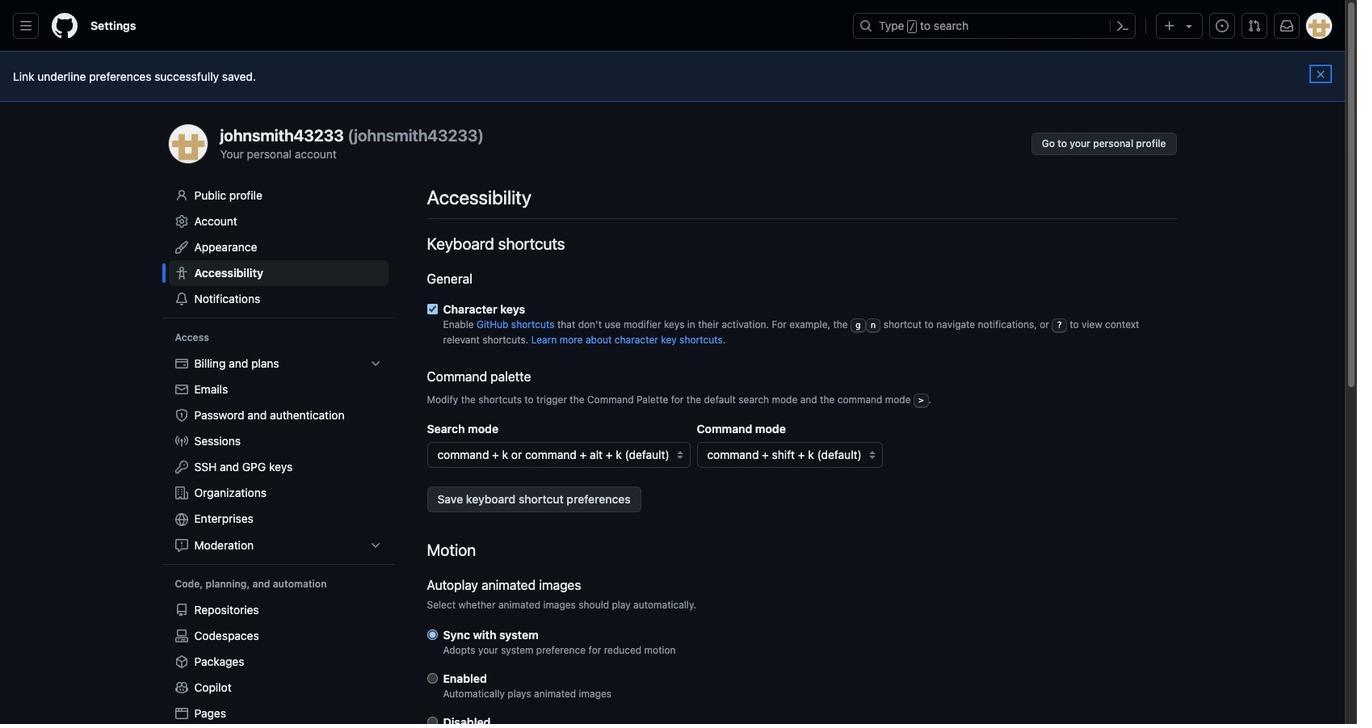 Task type: locate. For each thing, give the bounding box(es) containing it.
1 list from the top
[[169, 351, 388, 558]]

None checkbox
[[427, 304, 438, 314]]

git pull request image
[[1249, 19, 1262, 32]]

alert
[[13, 68, 1333, 85]]

organization image
[[175, 487, 188, 499]]

codespaces image
[[175, 630, 188, 642]]

0 vertical spatial list
[[169, 351, 388, 558]]

1 vertical spatial list
[[169, 597, 388, 724]]

list
[[169, 351, 388, 558], [169, 597, 388, 724]]

repo image
[[175, 604, 188, 617]]

shield lock image
[[175, 409, 188, 422]]

issue opened image
[[1216, 19, 1229, 32]]

accessibility image
[[175, 267, 188, 280]]

None radio
[[427, 629, 438, 640], [427, 673, 438, 683], [427, 717, 438, 724], [427, 629, 438, 640], [427, 673, 438, 683], [427, 717, 438, 724]]

key image
[[175, 461, 188, 474]]

browser image
[[175, 707, 188, 720]]

globe image
[[175, 513, 188, 526]]

bell image
[[175, 293, 188, 305]]

triangle down image
[[1183, 19, 1196, 32]]

person image
[[175, 189, 188, 202]]



Task type: describe. For each thing, give the bounding box(es) containing it.
copilot image
[[175, 681, 188, 694]]

2 list from the top
[[169, 597, 388, 724]]

homepage image
[[52, 13, 78, 39]]

mail image
[[175, 383, 188, 396]]

command palette image
[[1117, 19, 1130, 32]]

broadcast image
[[175, 435, 188, 448]]

you have no unread notifications image
[[1281, 19, 1294, 32]]

gear image
[[175, 215, 188, 228]]

paintbrush image
[[175, 241, 188, 254]]

package image
[[175, 655, 188, 668]]

dismiss this message image
[[1315, 68, 1328, 81]]

@johnsmith43233 image
[[169, 124, 207, 163]]



Task type: vqa. For each thing, say whether or not it's contained in the screenshot.
second triangle down icon from right
no



